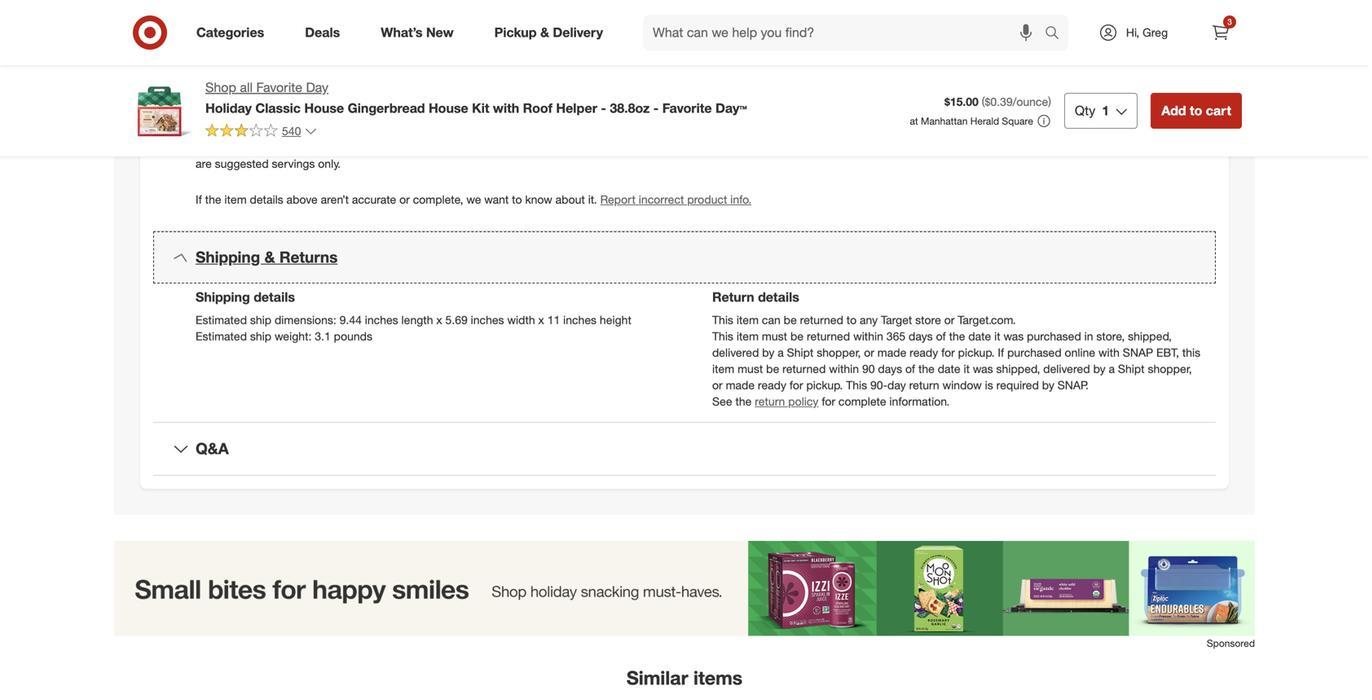 Task type: describe. For each thing, give the bounding box(es) containing it.
1 horizontal spatial days
[[909, 330, 933, 344]]

complete
[[839, 395, 887, 409]]

occasion,
[[599, 108, 648, 122]]

label
[[773, 124, 797, 138]]

1 horizontal spatial and
[[835, 91, 855, 106]]

shipping & returns
[[196, 248, 338, 267]]

nutrition,
[[687, 91, 731, 106]]

1 vertical spatial return
[[755, 395, 785, 409]]

the right see
[[736, 395, 752, 409]]

1 vertical spatial pickup.
[[807, 379, 843, 393]]

9.44
[[340, 314, 362, 328]]

professional
[[888, 140, 950, 155]]

1 horizontal spatial that
[[645, 91, 664, 106]]

0 horizontal spatial accurate
[[352, 192, 396, 207]]

categories
[[196, 25, 264, 40]]

the down reference
[[323, 124, 339, 138]]

1 vertical spatial to
[[512, 192, 522, 207]]

1 horizontal spatial it
[[995, 330, 1001, 344]]

0 horizontal spatial delivered
[[713, 346, 759, 360]]

manufacturer
[[875, 124, 943, 138]]

& for shipping
[[265, 248, 275, 267]]

manhattan
[[921, 115, 968, 127]]

0 horizontal spatial not
[[234, 124, 250, 138]]

2 vertical spatial returned
[[783, 363, 826, 377]]

5.69
[[446, 314, 468, 328]]

1 ship from the top
[[250, 314, 272, 328]]

directly
[[946, 124, 983, 138]]

holiday
[[205, 100, 252, 116]]

2 x from the left
[[539, 314, 544, 328]]

report incorrect product info. button
[[601, 192, 752, 208]]

1 house from the left
[[304, 100, 344, 116]]

you down 'rely'
[[261, 140, 279, 155]]

from
[[413, 108, 436, 122]]

$0.39
[[985, 95, 1013, 109]]

all
[[240, 79, 253, 95]]

1 horizontal spatial by
[[1043, 379, 1055, 393]]

1 horizontal spatial only.
[[430, 91, 452, 106]]

manufacturers.
[[502, 108, 578, 122]]

origin
[[196, 25, 229, 40]]

1 horizontal spatial shipped,
[[1128, 330, 1172, 344]]

deals
[[305, 25, 340, 40]]

with inside return details this item can be returned to any target store or target.com. this item must be returned within 365 days of the date it was purchased in store, shipped, delivered by a shipt shopper, or made ready for pickup. if purchased online with snap ebt, this item must be returned within 90 days of the date it was shipped, delivered by a shipt shopper, or made ready for pickup. this 90-day return window is required by snap. see the return policy for complete information.
[[1099, 346, 1120, 360]]

displayed,
[[627, 140, 679, 155]]

0 vertical spatial ready
[[910, 346, 939, 360]]

0 vertical spatial mobile
[[1067, 91, 1102, 106]]

1 horizontal spatial made
[[878, 346, 907, 360]]

image of holiday classic house gingerbread house kit with roof helper - 38.8oz - favorite day™ image
[[127, 78, 192, 143]]

target inside grocery disclaimer : content on this site is for reference purposes only.  target does not represent or warrant that the nutrition, ingredient, allergen and other product information on our web or mobile sites are accurate or complete, since this information comes from the product manufacturers.  on occasion, manufacturers may improve or change their product formulas and update their labels.  we recommend that you do not rely solely on the information presented on our web or mobile sites and that you review the product's label or contact the manufacturer directly if you have specific product concerns or questions.  if you have specific healthcare concerns or questions about the products displayed, please contact your licensed healthcare professional for advice or answers.  any additional pictures are suggested servings only.
[[455, 91, 487, 106]]

on
[[581, 108, 596, 122]]

search
[[1038, 26, 1077, 42]]

2 ship from the top
[[250, 330, 272, 344]]

2 horizontal spatial that
[[1175, 108, 1195, 122]]

0 horizontal spatial web
[[494, 124, 517, 138]]

1 horizontal spatial delivered
[[1044, 363, 1091, 377]]

the left the products
[[559, 140, 575, 155]]

0 vertical spatial have
[[1017, 124, 1041, 138]]

1 vertical spatial favorite
[[663, 100, 712, 116]]

for up window
[[942, 346, 955, 360]]

0 vertical spatial returned
[[800, 314, 844, 328]]

reference
[[327, 91, 375, 106]]

item left can
[[737, 314, 759, 328]]

the right from
[[439, 108, 455, 122]]

hi, greg
[[1127, 25, 1168, 40]]

: inside grocery disclaimer : content on this site is for reference purposes only.  target does not represent or warrant that the nutrition, ingredient, allergen and other product information on our web or mobile sites are accurate or complete, since this information comes from the product manufacturers.  on occasion, manufacturers may improve or change their product formulas and update their labels.  we recommend that you do not rely solely on the information presented on our web or mobile sites and that you review the product's label or contact the manufacturer directly if you have specific product concerns or questions.  if you have specific healthcare concerns or questions about the products displayed, please contact your licensed healthcare professional for advice or answers.  any additional pictures are suggested servings only.
[[301, 75, 304, 89]]

qty 1
[[1075, 103, 1110, 119]]

pickup & delivery link
[[481, 15, 624, 51]]

the down other
[[855, 124, 871, 138]]

details left above
[[250, 192, 283, 207]]

365
[[887, 330, 906, 344]]

for right "policy"
[[822, 395, 836, 409]]

or left questions
[[460, 140, 470, 155]]

info.
[[731, 192, 752, 207]]

imported
[[235, 25, 282, 40]]

0 horizontal spatial sites
[[572, 124, 595, 138]]

length
[[402, 314, 433, 328]]

details for return
[[758, 290, 800, 306]]

manufacturers
[[651, 108, 725, 122]]

or right )
[[1054, 91, 1064, 106]]

2 vertical spatial and
[[598, 124, 618, 138]]

roof
[[523, 100, 553, 116]]

we
[[467, 192, 481, 207]]

2 their from the left
[[1029, 108, 1052, 122]]

0 vertical spatial must
[[762, 330, 788, 344]]

grocery
[[196, 75, 240, 89]]

0 vertical spatial was
[[1004, 330, 1024, 344]]

if inside return details this item can be returned to any target store or target.com. this item must be returned within 365 days of the date it was purchased in store, shipped, delivered by a shipt shopper, or made ready for pickup. if purchased online with snap ebt, this item must be returned within 90 days of the date it was shipped, delivered by a shipt shopper, or made ready for pickup. this 90-day return window is required by snap. see the return policy for complete information.
[[998, 346, 1005, 360]]

1 vertical spatial shipt
[[1118, 363, 1145, 377]]

ebt,
[[1157, 346, 1180, 360]]

0 horizontal spatial only.
[[318, 157, 341, 171]]

or right "store"
[[945, 314, 955, 328]]

the up manufacturers
[[668, 91, 684, 106]]

snap
[[1123, 346, 1154, 360]]

site
[[277, 91, 295, 106]]

answers.
[[1020, 140, 1065, 155]]

incorrect
[[639, 192, 684, 207]]

1 vertical spatial shopper,
[[1148, 363, 1192, 377]]

0 vertical spatial within
[[854, 330, 884, 344]]

3.1
[[315, 330, 331, 344]]

other
[[858, 91, 884, 106]]

you left do
[[196, 124, 214, 138]]

/ounce
[[1013, 95, 1049, 109]]

classic
[[255, 100, 301, 116]]

does
[[490, 91, 515, 106]]

(
[[982, 95, 985, 109]]

on right (
[[992, 91, 1004, 106]]

new
[[426, 25, 454, 40]]

you up displayed,
[[644, 124, 662, 138]]

search button
[[1038, 15, 1077, 54]]

this inside return details this item can be returned to any target store or target.com. this item must be returned within 365 days of the date it was purchased in store, shipped, delivered by a shipt shopper, or made ready for pickup. if purchased online with snap ebt, this item must be returned within 90 days of the date it was shipped, delivered by a shipt shopper, or made ready for pickup. this 90-day return window is required by snap. see the return policy for complete information.
[[1183, 346, 1201, 360]]

or down the allergen
[[797, 108, 807, 122]]

the up information.
[[919, 363, 935, 377]]

if the item details above aren't accurate or complete, we want to know about it. report incorrect product info.
[[196, 192, 752, 207]]

pickup
[[495, 25, 537, 40]]

the down suggested
[[205, 192, 221, 207]]

gingerbread
[[348, 100, 425, 116]]

)
[[1049, 95, 1052, 109]]

or down manufacturers.
[[520, 124, 531, 138]]

1 vertical spatial this
[[293, 108, 311, 122]]

1 vertical spatial returned
[[807, 330, 850, 344]]

the down target.com.
[[949, 330, 966, 344]]

1 horizontal spatial are
[[1132, 91, 1148, 106]]

your
[[760, 140, 782, 155]]

1 x from the left
[[436, 314, 442, 328]]

2 - from the left
[[654, 100, 659, 116]]

pounds
[[334, 330, 373, 344]]

products
[[578, 140, 624, 155]]

0 vertical spatial shipt
[[787, 346, 814, 360]]

day
[[888, 379, 906, 393]]

recommend
[[1110, 108, 1172, 122]]

2 horizontal spatial by
[[1094, 363, 1106, 377]]

1 vertical spatial mobile
[[534, 124, 568, 138]]

snap.
[[1058, 379, 1089, 393]]

1 vertical spatial about
[[556, 192, 585, 207]]

0 vertical spatial by
[[763, 346, 775, 360]]

target inside return details this item can be returned to any target store or target.com. this item must be returned within 365 days of the date it was purchased in store, shipped, delivered by a shipt shopper, or made ready for pickup. if purchased online with snap ebt, this item must be returned within 90 days of the date it was shipped, delivered by a shipt shopper, or made ready for pickup. this 90-day return window is required by snap. see the return policy for complete information.
[[881, 314, 913, 328]]

0 horizontal spatial ready
[[758, 379, 787, 393]]

2 house from the left
[[429, 100, 469, 116]]

1 vertical spatial this
[[713, 330, 734, 344]]

or right advice
[[1007, 140, 1017, 155]]

online
[[1065, 346, 1096, 360]]

0 vertical spatial this
[[256, 91, 274, 106]]

0 vertical spatial be
[[784, 314, 797, 328]]

2 healthcare from the left
[[831, 140, 885, 155]]

is inside grocery disclaimer : content on this site is for reference purposes only.  target does not represent or warrant that the nutrition, ingredient, allergen and other product information on our web or mobile sites are accurate or complete, since this information comes from the product manufacturers.  on occasion, manufacturers may improve or change their product formulas and update their labels.  we recommend that you do not rely solely on the information presented on our web or mobile sites and that you review the product's label or contact the manufacturer directly if you have specific product concerns or questions.  if you have specific healthcare concerns or questions about the products displayed, please contact your licensed healthcare professional for advice or answers.  any additional pictures are suggested servings only.
[[298, 91, 307, 106]]

information.
[[890, 395, 950, 409]]

1 horizontal spatial date
[[969, 330, 991, 344]]

0 horizontal spatial concerns
[[409, 140, 456, 155]]

or down add to cart at right top
[[1181, 124, 1191, 138]]

product's
[[721, 124, 769, 138]]

1 vertical spatial our
[[474, 124, 491, 138]]

on right shop
[[240, 91, 253, 106]]

3 inches from the left
[[563, 314, 597, 328]]

1 vertical spatial be
[[791, 330, 804, 344]]

item up see
[[713, 363, 735, 377]]

advertisement region
[[114, 550, 1255, 645]]

q&a button
[[153, 432, 1216, 484]]

3
[[1228, 17, 1232, 27]]

product left info.
[[688, 192, 727, 207]]

0 horizontal spatial it
[[964, 363, 970, 377]]

ingredient,
[[735, 91, 789, 106]]

0 vertical spatial favorite
[[256, 79, 302, 95]]

it.
[[588, 192, 597, 207]]

accurate inside grocery disclaimer : content on this site is for reference purposes only.  target does not represent or warrant that the nutrition, ingredient, allergen and other product information on our web or mobile sites are accurate or complete, since this information comes from the product manufacturers.  on occasion, manufacturers may improve or change their product formulas and update their labels.  we recommend that you do not rely solely on the information presented on our web or mobile sites and that you review the product's label or contact the manufacturer directly if you have specific product concerns or questions.  if you have specific healthcare concerns or questions about the products displayed, please contact your licensed healthcare professional for advice or answers.  any additional pictures are suggested servings only.
[[1151, 91, 1195, 106]]

aren't
[[321, 192, 349, 207]]

2 vertical spatial information
[[343, 124, 400, 138]]

2 estimated from the top
[[196, 330, 247, 344]]

0 horizontal spatial are
[[196, 157, 212, 171]]

0 horizontal spatial that
[[621, 124, 641, 138]]

window
[[943, 379, 982, 393]]

0 vertical spatial our
[[1008, 91, 1024, 106]]

or up licensed
[[800, 124, 810, 138]]

540 link
[[205, 123, 317, 142]]

1 - from the left
[[601, 100, 606, 116]]

allergen
[[792, 91, 832, 106]]

product down the "does"
[[459, 108, 499, 122]]

weight:
[[275, 330, 312, 344]]

1 vertical spatial have
[[282, 140, 306, 155]]

1 their from the left
[[851, 108, 874, 122]]

product down we
[[1087, 124, 1127, 138]]

shipping details estimated ship dimensions: 9.44 inches length x 5.69 inches width x 11 inches height estimated ship weight: 3.1 pounds
[[196, 290, 632, 344]]

0 horizontal spatial of
[[906, 363, 916, 377]]

target.com.
[[958, 314, 1016, 328]]

greg
[[1143, 25, 1168, 40]]

review
[[665, 124, 698, 138]]

grocery disclaimer : content on this site is for reference purposes only.  target does not represent or warrant that the nutrition, ingredient, allergen and other product information on our web or mobile sites are accurate or complete, since this information comes from the product manufacturers.  on occasion, manufacturers may improve or change their product formulas and update their labels.  we recommend that you do not rely solely on the information presented on our web or mobile sites and that you review the product's label or contact the manufacturer directly if you have specific product concerns or questions.  if you have specific healthcare concerns or questions about the products displayed, please contact your licensed healthcare professional for advice or answers.  any additional pictures are suggested servings only.
[[196, 75, 1195, 171]]

returns
[[280, 248, 338, 267]]

0 horizontal spatial if
[[196, 192, 202, 207]]

1 vertical spatial complete,
[[413, 192, 463, 207]]

item down return at the top right of page
[[737, 330, 759, 344]]

or up on
[[590, 91, 600, 106]]

0 vertical spatial purchased
[[1027, 330, 1082, 344]]

height
[[600, 314, 632, 328]]

or down content
[[196, 108, 206, 122]]

what's new
[[381, 25, 454, 40]]

2 vertical spatial this
[[846, 379, 868, 393]]

0 vertical spatial not
[[518, 91, 535, 106]]

1 vertical spatial date
[[938, 363, 961, 377]]

0 vertical spatial of
[[936, 330, 946, 344]]

1
[[1102, 103, 1110, 119]]

or left the we
[[400, 192, 410, 207]]

1 vertical spatial shipped,
[[997, 363, 1041, 377]]

q&a
[[196, 448, 229, 467]]

shipping for shipping & returns
[[196, 248, 260, 267]]

is inside return details this item can be returned to any target store or target.com. this item must be returned within 365 days of the date it was purchased in store, shipped, delivered by a shipt shopper, or made ready for pickup. if purchased online with snap ebt, this item must be returned within 90 days of the date it was shipped, delivered by a shipt shopper, or made ready for pickup. this 90-day return window is required by snap. see the return policy for complete information.
[[985, 379, 994, 393]]

qty
[[1075, 103, 1096, 119]]

0 horizontal spatial a
[[778, 346, 784, 360]]

want
[[485, 192, 509, 207]]

1 horizontal spatial concerns
[[1130, 124, 1178, 138]]



Task type: vqa. For each thing, say whether or not it's contained in the screenshot.
to in button
yes



Task type: locate. For each thing, give the bounding box(es) containing it.
1 horizontal spatial specific
[[1044, 124, 1084, 138]]

target left the "does"
[[455, 91, 487, 106]]

by left snap.
[[1043, 379, 1055, 393]]

origin : imported
[[196, 25, 282, 40]]

details for shipping
[[254, 290, 295, 306]]

: left day
[[301, 75, 304, 89]]

is
[[298, 91, 307, 106], [985, 379, 994, 393]]

0 vertical spatial sites
[[1105, 91, 1128, 106]]

return left "policy"
[[755, 395, 785, 409]]

1 horizontal spatial sites
[[1105, 91, 1128, 106]]

2 horizontal spatial if
[[998, 346, 1005, 360]]

rely
[[253, 124, 272, 138]]

at manhattan herald square
[[910, 115, 1034, 127]]

square
[[1002, 115, 1034, 127]]

contact
[[814, 124, 852, 138], [719, 140, 757, 155]]

& for pickup
[[541, 25, 549, 40]]

delivered up snap.
[[1044, 363, 1091, 377]]

2 horizontal spatial this
[[1183, 346, 1201, 360]]

herald
[[971, 115, 1000, 127]]

hi,
[[1127, 25, 1140, 40]]

with down store,
[[1099, 346, 1120, 360]]

0 vertical spatial web
[[1027, 91, 1050, 106]]

what's
[[381, 25, 423, 40]]

if
[[986, 124, 992, 138]]

1 vertical spatial ship
[[250, 330, 272, 344]]

a down can
[[778, 346, 784, 360]]

shipt down snap
[[1118, 363, 1145, 377]]

accurate up recommend
[[1151, 91, 1195, 106]]

have up answers.
[[1017, 124, 1041, 138]]

2 horizontal spatial to
[[1190, 103, 1203, 119]]

ship left 'weight:'
[[250, 330, 272, 344]]

What can we help you find? suggestions appear below search field
[[643, 15, 1049, 51]]

what's new link
[[367, 15, 474, 51]]

or up 90
[[864, 346, 875, 360]]

0 horizontal spatial :
[[229, 25, 232, 40]]

shipping inside shipping details estimated ship dimensions: 9.44 inches length x 5.69 inches width x 11 inches height estimated ship weight: 3.1 pounds
[[196, 290, 250, 306]]

was down target.com.
[[1004, 330, 1024, 344]]

required
[[997, 379, 1039, 393]]

1 horizontal spatial their
[[1029, 108, 1052, 122]]

if
[[251, 140, 258, 155], [196, 192, 202, 207], [998, 346, 1005, 360]]

are up recommend
[[1132, 91, 1148, 106]]

house up presented
[[429, 100, 469, 116]]

0 horizontal spatial their
[[851, 108, 874, 122]]

advice
[[970, 140, 1004, 155]]

pickup. up "policy"
[[807, 379, 843, 393]]

store,
[[1097, 330, 1125, 344]]

we
[[1091, 108, 1107, 122]]

product up manufacturer
[[877, 108, 917, 122]]

1 horizontal spatial to
[[847, 314, 857, 328]]

return details this item can be returned to any target store or target.com. this item must be returned within 365 days of the date it was purchased in store, shipped, delivered by a shipt shopper, or made ready for pickup. if purchased online with snap ebt, this item must be returned within 90 days of the date it was shipped, delivered by a shipt shopper, or made ready for pickup. this 90-day return window is required by snap. see the return policy for complete information.
[[713, 290, 1201, 409]]

comes
[[375, 108, 409, 122]]

1 horizontal spatial ready
[[910, 346, 939, 360]]

1 horizontal spatial web
[[1027, 91, 1050, 106]]

not right do
[[234, 124, 250, 138]]

0 vertical spatial with
[[493, 100, 519, 116]]

ready
[[910, 346, 939, 360], [758, 379, 787, 393]]

& inside shipping & returns dropdown button
[[265, 248, 275, 267]]

0 vertical spatial a
[[778, 346, 784, 360]]

0 horizontal spatial made
[[726, 379, 755, 393]]

0 horizontal spatial and
[[598, 124, 618, 138]]

information
[[931, 91, 988, 106], [314, 108, 372, 122], [343, 124, 400, 138]]

can
[[762, 314, 781, 328]]

shipping for shipping details estimated ship dimensions: 9.44 inches length x 5.69 inches width x 11 inches height estimated ship weight: 3.1 pounds
[[196, 290, 250, 306]]

1 horizontal spatial if
[[251, 140, 258, 155]]

a
[[778, 346, 784, 360], [1109, 363, 1115, 377]]

1 vertical spatial web
[[494, 124, 517, 138]]

0 horizontal spatial days
[[878, 363, 903, 377]]

are down questions.
[[196, 157, 212, 171]]

by
[[763, 346, 775, 360], [1094, 363, 1106, 377], [1043, 379, 1055, 393]]

content
[[196, 91, 237, 106]]

to right 'add'
[[1190, 103, 1203, 119]]

was
[[1004, 330, 1024, 344], [973, 363, 994, 377]]

1 vertical spatial within
[[829, 363, 859, 377]]

concerns down presented
[[409, 140, 456, 155]]

estimated left 'weight:'
[[196, 330, 247, 344]]

solely
[[275, 124, 304, 138]]

to inside return details this item can be returned to any target store or target.com. this item must be returned within 365 days of the date it was purchased in store, shipped, delivered by a shipt shopper, or made ready for pickup. if purchased online with snap ebt, this item must be returned within 90 days of the date it was shipped, delivered by a shipt shopper, or made ready for pickup. this 90-day return window is required by snap. see the return policy for complete information.
[[847, 314, 857, 328]]

must up the return policy link on the right bottom
[[738, 363, 763, 377]]

date down target.com.
[[969, 330, 991, 344]]

is right window
[[985, 379, 994, 393]]

you right if
[[995, 124, 1014, 138]]

and up the products
[[598, 124, 618, 138]]

0 vertical spatial pickup.
[[958, 346, 995, 360]]

labels.
[[1055, 108, 1088, 122]]

2 vertical spatial be
[[766, 363, 780, 377]]

only. right servings
[[318, 157, 341, 171]]

complete,
[[209, 108, 260, 122], [413, 192, 463, 207]]

report
[[601, 192, 636, 207]]

sponsored region
[[114, 550, 1255, 691]]

be
[[784, 314, 797, 328], [791, 330, 804, 344], [766, 363, 780, 377]]

helper
[[556, 100, 598, 116]]

0 horizontal spatial favorite
[[256, 79, 302, 95]]

within left 90
[[829, 363, 859, 377]]

details up can
[[758, 290, 800, 306]]

0 horizontal spatial &
[[265, 248, 275, 267]]

their
[[851, 108, 874, 122], [1029, 108, 1052, 122]]

made down 365
[[878, 346, 907, 360]]

only.
[[430, 91, 452, 106], [318, 157, 341, 171]]

1 vertical spatial was
[[973, 363, 994, 377]]

0 vertical spatial this
[[713, 314, 734, 328]]

their left "labels."
[[1029, 108, 1052, 122]]

presented
[[403, 124, 455, 138]]

purposes
[[378, 91, 426, 106]]

day™
[[716, 100, 747, 116]]

0 vertical spatial and
[[835, 91, 855, 106]]

1 horizontal spatial of
[[936, 330, 946, 344]]

1 vertical spatial shipping
[[196, 290, 250, 306]]

1 vertical spatial concerns
[[409, 140, 456, 155]]

within down any
[[854, 330, 884, 344]]

1 horizontal spatial healthcare
[[831, 140, 885, 155]]

above
[[287, 192, 318, 207]]

house down day
[[304, 100, 344, 116]]

shipping & returns button
[[153, 232, 1216, 284]]

since
[[263, 108, 290, 122]]

0 horizontal spatial return
[[755, 395, 785, 409]]

sponsored
[[1207, 646, 1255, 658]]

1 horizontal spatial complete,
[[413, 192, 463, 207]]

0 horizontal spatial with
[[493, 100, 519, 116]]

on right 540
[[307, 124, 320, 138]]

this
[[256, 91, 274, 106], [293, 108, 311, 122], [1183, 346, 1201, 360]]

on down shop all favorite day holiday classic house gingerbread house kit with roof helper - 38.8oz - favorite day™
[[458, 124, 471, 138]]

0 horizontal spatial pickup.
[[807, 379, 843, 393]]

accurate right the aren't
[[352, 192, 396, 207]]

1 horizontal spatial -
[[654, 100, 659, 116]]

2 vertical spatial to
[[847, 314, 857, 328]]

to
[[1190, 103, 1203, 119], [512, 192, 522, 207], [847, 314, 857, 328]]

2 inches from the left
[[471, 314, 504, 328]]

by down online
[[1094, 363, 1106, 377]]

0 vertical spatial date
[[969, 330, 991, 344]]

have
[[1017, 124, 1041, 138], [282, 140, 306, 155]]

0 horizontal spatial x
[[436, 314, 442, 328]]

2 horizontal spatial and
[[968, 108, 987, 122]]

shipping inside dropdown button
[[196, 248, 260, 267]]

details inside shipping details estimated ship dimensions: 9.44 inches length x 5.69 inches width x 11 inches height estimated ship weight: 3.1 pounds
[[254, 290, 295, 306]]

concerns
[[1130, 124, 1178, 138], [409, 140, 456, 155]]

: left imported at the top of the page
[[229, 25, 232, 40]]

shop all favorite day holiday classic house gingerbread house kit with roof helper - 38.8oz - favorite day™
[[205, 79, 747, 116]]

1 vertical spatial must
[[738, 363, 763, 377]]

1 vertical spatial by
[[1094, 363, 1106, 377]]

about down manufacturers.
[[526, 140, 556, 155]]

ship
[[250, 314, 272, 328], [250, 330, 272, 344]]

returned left 365
[[807, 330, 850, 344]]

0 vertical spatial accurate
[[1151, 91, 1195, 106]]

if down target.com.
[[998, 346, 1005, 360]]

mobile up "labels."
[[1067, 91, 1102, 106]]

the
[[668, 91, 684, 106], [439, 108, 455, 122], [323, 124, 339, 138], [701, 124, 718, 138], [855, 124, 871, 138], [559, 140, 575, 155], [205, 192, 221, 207], [949, 330, 966, 344], [919, 363, 935, 377], [736, 395, 752, 409]]

1 vertical spatial contact
[[719, 140, 757, 155]]

shipping down shipping & returns
[[196, 290, 250, 306]]

if inside grocery disclaimer : content on this site is for reference purposes only.  target does not represent or warrant that the nutrition, ingredient, allergen and other product information on our web or mobile sites are accurate or complete, since this information comes from the product manufacturers.  on occasion, manufacturers may improve or change their product formulas and update their labels.  we recommend that you do not rely solely on the information presented on our web or mobile sites and that you review the product's label or contact the manufacturer directly if you have specific product concerns or questions.  if you have specific healthcare concerns or questions about the products displayed, please contact your licensed healthcare professional for advice or answers.  any additional pictures are suggested servings only.
[[251, 140, 258, 155]]

shipt up "policy"
[[787, 346, 814, 360]]

1 healthcare from the left
[[352, 140, 406, 155]]

1 vertical spatial information
[[314, 108, 372, 122]]

complete, inside grocery disclaimer : content on this site is for reference purposes only.  target does not represent or warrant that the nutrition, ingredient, allergen and other product information on our web or mobile sites are accurate or complete, since this information comes from the product manufacturers.  on occasion, manufacturers may improve or change their product formulas and update their labels.  we recommend that you do not rely solely on the information presented on our web or mobile sites and that you review the product's label or contact the manufacturer directly if you have specific product concerns or questions.  if you have specific healthcare concerns or questions about the products displayed, please contact your licensed healthcare professional for advice or answers.  any additional pictures are suggested servings only.
[[209, 108, 260, 122]]

1 vertical spatial ready
[[758, 379, 787, 393]]

1 vertical spatial and
[[968, 108, 987, 122]]

specific up servings
[[309, 140, 349, 155]]

information down comes
[[343, 124, 400, 138]]

mobile down manufacturers.
[[534, 124, 568, 138]]

or up see
[[713, 379, 723, 393]]

item down suggested
[[225, 192, 247, 207]]

&
[[541, 25, 549, 40], [265, 248, 275, 267]]

be up "policy"
[[791, 330, 804, 344]]

1 horizontal spatial our
[[1008, 91, 1024, 106]]

purchased up online
[[1027, 330, 1082, 344]]

pickup.
[[958, 346, 995, 360], [807, 379, 843, 393]]

represent
[[538, 91, 587, 106]]

0 vertical spatial return
[[909, 379, 940, 393]]

1 vertical spatial sites
[[572, 124, 595, 138]]

0 horizontal spatial specific
[[309, 140, 349, 155]]

0 vertical spatial days
[[909, 330, 933, 344]]

date up window
[[938, 363, 961, 377]]

shipped,
[[1128, 330, 1172, 344], [997, 363, 1041, 377]]

this right ebt,
[[1183, 346, 1201, 360]]

1 horizontal spatial shopper,
[[1148, 363, 1192, 377]]

0 vertical spatial made
[[878, 346, 907, 360]]

for right site
[[310, 91, 324, 106]]

& left returns
[[265, 248, 275, 267]]

about left it. on the left top of the page
[[556, 192, 585, 207]]

our up update
[[1008, 91, 1024, 106]]

1 estimated from the top
[[196, 314, 247, 328]]

ship left dimensions:
[[250, 314, 272, 328]]

additional
[[1091, 140, 1141, 155]]

1 vertical spatial a
[[1109, 363, 1115, 377]]

be up the return policy link on the right bottom
[[766, 363, 780, 377]]

licensed
[[786, 140, 828, 155]]

0 vertical spatial shopper,
[[817, 346, 861, 360]]

questions
[[473, 140, 523, 155]]

1 horizontal spatial pickup.
[[958, 346, 995, 360]]

0 vertical spatial information
[[931, 91, 988, 106]]

suggested
[[215, 157, 269, 171]]

0 vertical spatial shipping
[[196, 248, 260, 267]]

warrant
[[603, 91, 642, 106]]

90-
[[871, 379, 888, 393]]

must
[[762, 330, 788, 344], [738, 363, 763, 377]]

is right site
[[298, 91, 307, 106]]

healthcare
[[352, 140, 406, 155], [831, 140, 885, 155]]

details inside return details this item can be returned to any target store or target.com. this item must be returned within 365 days of the date it was purchased in store, shipped, delivered by a shipt shopper, or made ready for pickup. if purchased online with snap ebt, this item must be returned within 90 days of the date it was shipped, delivered by a shipt shopper, or made ready for pickup. this 90-day return window is required by snap. see the return policy for complete information.
[[758, 290, 800, 306]]

information up formulas
[[931, 91, 988, 106]]

1 horizontal spatial x
[[539, 314, 544, 328]]

0 horizontal spatial date
[[938, 363, 961, 377]]

see
[[713, 395, 733, 409]]

target
[[455, 91, 487, 106], [881, 314, 913, 328]]

0 horizontal spatial shopper,
[[817, 346, 861, 360]]

ready up the return policy link on the right bottom
[[758, 379, 787, 393]]

must down can
[[762, 330, 788, 344]]

1 horizontal spatial mobile
[[1067, 91, 1102, 106]]

0 horizontal spatial mobile
[[534, 124, 568, 138]]

any
[[1068, 140, 1088, 155]]

have up servings
[[282, 140, 306, 155]]

that
[[645, 91, 664, 106], [1175, 108, 1195, 122], [621, 124, 641, 138]]

1 vertical spatial accurate
[[352, 192, 396, 207]]

0 horizontal spatial complete,
[[209, 108, 260, 122]]

mobile
[[1067, 91, 1102, 106], [534, 124, 568, 138]]

return
[[713, 290, 755, 306]]

to inside button
[[1190, 103, 1203, 119]]

0 vertical spatial is
[[298, 91, 307, 106]]

& inside pickup & delivery link
[[541, 25, 549, 40]]

1 vertical spatial not
[[234, 124, 250, 138]]

2 shipping from the top
[[196, 290, 250, 306]]

1 vertical spatial it
[[964, 363, 970, 377]]

3 link
[[1203, 15, 1239, 51]]

product up at
[[888, 91, 928, 106]]

1 horizontal spatial with
[[1099, 346, 1120, 360]]

made up see
[[726, 379, 755, 393]]

any
[[860, 314, 878, 328]]

specific down "labels."
[[1044, 124, 1084, 138]]

returned up "policy"
[[783, 363, 826, 377]]

1 vertical spatial &
[[265, 248, 275, 267]]

1 horizontal spatial contact
[[814, 124, 852, 138]]

for up "policy"
[[790, 379, 803, 393]]

delivered
[[713, 346, 759, 360], [1044, 363, 1091, 377]]

for down the directly
[[953, 140, 967, 155]]

1 horizontal spatial return
[[909, 379, 940, 393]]

by down can
[[763, 346, 775, 360]]

1 horizontal spatial shipt
[[1118, 363, 1145, 377]]

1 vertical spatial purchased
[[1008, 346, 1062, 360]]

about inside grocery disclaimer : content on this site is for reference purposes only.  target does not represent or warrant that the nutrition, ingredient, allergen and other product information on our web or mobile sites are accurate or complete, since this information comes from the product manufacturers.  on occasion, manufacturers may improve or change their product formulas and update their labels.  we recommend that you do not rely solely on the information presented on our web or mobile sites and that you review the product's label or contact the manufacturer directly if you have specific product concerns or questions.  if you have specific healthcare concerns or questions about the products displayed, please contact your licensed healthcare professional for advice or answers.  any additional pictures are suggested servings only.
[[526, 140, 556, 155]]

1 shipping from the top
[[196, 248, 260, 267]]

1 horizontal spatial was
[[1004, 330, 1024, 344]]

and up change on the right top of page
[[835, 91, 855, 106]]

1 vertical spatial days
[[878, 363, 903, 377]]

know
[[525, 192, 553, 207]]

complete, left the we
[[413, 192, 463, 207]]

shipt
[[787, 346, 814, 360], [1118, 363, 1145, 377]]

at
[[910, 115, 919, 127]]

with inside shop all favorite day holiday classic house gingerbread house kit with roof helper - 38.8oz - favorite day™
[[493, 100, 519, 116]]

1 inches from the left
[[365, 314, 398, 328]]

2 horizontal spatial inches
[[563, 314, 597, 328]]

our up questions
[[474, 124, 491, 138]]

this down "disclaimer"
[[256, 91, 274, 106]]

shipping left returns
[[196, 248, 260, 267]]

if down questions.
[[196, 192, 202, 207]]

0 horizontal spatial was
[[973, 363, 994, 377]]

the up please
[[701, 124, 718, 138]]

and up if
[[968, 108, 987, 122]]

1 horizontal spatial favorite
[[663, 100, 712, 116]]

may
[[728, 108, 750, 122]]

contact down change on the right top of page
[[814, 124, 852, 138]]

it down target.com.
[[995, 330, 1001, 344]]

contact down product's
[[719, 140, 757, 155]]

days up day
[[878, 363, 903, 377]]

delivery
[[553, 25, 603, 40]]

details
[[250, 192, 283, 207], [254, 290, 295, 306], [758, 290, 800, 306]]

target up 365
[[881, 314, 913, 328]]



